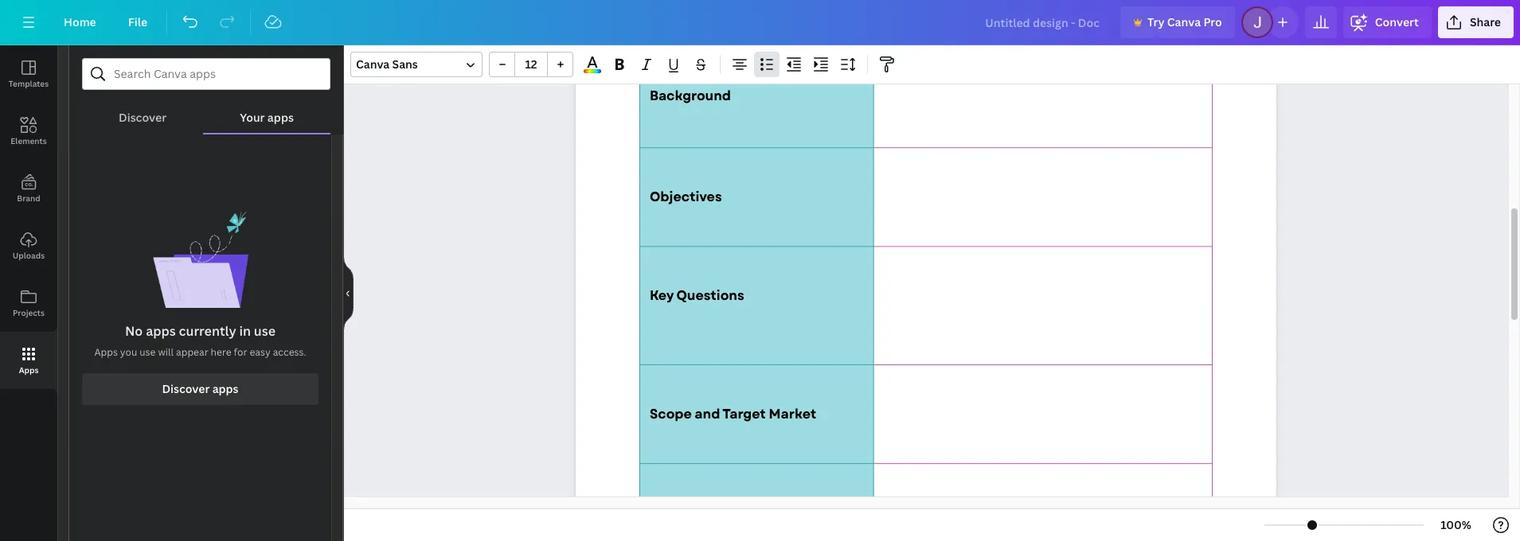 Task type: describe. For each thing, give the bounding box(es) containing it.
try canva pro button
[[1121, 6, 1235, 38]]

try
[[1148, 14, 1165, 29]]

canva sans button
[[351, 52, 483, 77]]

elements
[[11, 135, 47, 147]]

Search Canva apps search field
[[114, 59, 299, 89]]

hide image
[[343, 255, 354, 332]]

projects button
[[0, 275, 57, 332]]

convert button
[[1344, 6, 1432, 38]]

uploads
[[13, 250, 45, 261]]

share button
[[1439, 6, 1515, 38]]

elements button
[[0, 103, 57, 160]]

projects
[[13, 308, 45, 319]]

100% button
[[1431, 513, 1483, 539]]

your
[[240, 110, 265, 125]]

file
[[128, 14, 148, 29]]

apps inside "button"
[[19, 365, 39, 376]]

discover for discover
[[119, 110, 167, 125]]

will
[[158, 346, 174, 359]]

brand button
[[0, 160, 57, 217]]

apps for no
[[146, 323, 176, 340]]

here
[[211, 346, 232, 359]]

convert
[[1376, 14, 1420, 29]]

discover for discover apps
[[162, 382, 210, 397]]

canva inside dropdown button
[[356, 57, 390, 72]]

1 horizontal spatial use
[[254, 323, 276, 340]]

Design title text field
[[973, 6, 1115, 38]]

apps button
[[0, 332, 57, 390]]

side panel tab list
[[0, 45, 57, 390]]

discover button
[[82, 90, 203, 133]]

you
[[120, 346, 137, 359]]



Task type: vqa. For each thing, say whether or not it's contained in the screenshot.
The Print
no



Task type: locate. For each thing, give the bounding box(es) containing it.
discover inside button
[[162, 382, 210, 397]]

templates button
[[0, 45, 57, 103]]

discover
[[119, 110, 167, 125], [162, 382, 210, 397]]

0 horizontal spatial apps
[[146, 323, 176, 340]]

1 vertical spatial apps
[[146, 323, 176, 340]]

home
[[64, 14, 96, 29]]

0 vertical spatial apps
[[94, 346, 118, 359]]

in
[[239, 323, 251, 340]]

canva left sans
[[356, 57, 390, 72]]

discover down appear
[[162, 382, 210, 397]]

0 horizontal spatial apps
[[19, 365, 39, 376]]

discover inside button
[[119, 110, 167, 125]]

1 horizontal spatial canva
[[1168, 14, 1201, 29]]

no apps currently in use apps you use will appear here for easy access.
[[94, 323, 306, 359]]

main menu bar
[[0, 0, 1521, 45]]

apps for discover
[[212, 382, 239, 397]]

canva
[[1168, 14, 1201, 29], [356, 57, 390, 72]]

discover apps button
[[82, 374, 319, 406]]

0 vertical spatial canva
[[1168, 14, 1201, 29]]

brand
[[17, 193, 40, 204]]

try canva pro
[[1148, 14, 1223, 29]]

canva right try
[[1168, 14, 1201, 29]]

easy
[[250, 346, 271, 359]]

canva inside button
[[1168, 14, 1201, 29]]

appear
[[176, 346, 208, 359]]

0 vertical spatial use
[[254, 323, 276, 340]]

empty folder image displayed when there are no installed apps image
[[153, 211, 248, 308]]

no
[[125, 323, 143, 340]]

currently
[[179, 323, 236, 340]]

apps
[[94, 346, 118, 359], [19, 365, 39, 376]]

0 vertical spatial discover
[[119, 110, 167, 125]]

– – number field
[[520, 57, 543, 72]]

0 horizontal spatial use
[[140, 346, 156, 359]]

apps inside no apps currently in use apps you use will appear here for easy access.
[[94, 346, 118, 359]]

discover down search canva apps "search box"
[[119, 110, 167, 125]]

use left will
[[140, 346, 156, 359]]

templates
[[9, 78, 49, 89]]

1 vertical spatial discover
[[162, 382, 210, 397]]

apps for your
[[268, 110, 294, 125]]

apps
[[268, 110, 294, 125], [146, 323, 176, 340], [212, 382, 239, 397]]

2 horizontal spatial apps
[[268, 110, 294, 125]]

for
[[234, 346, 247, 359]]

1 horizontal spatial apps
[[94, 346, 118, 359]]

canva sans
[[356, 57, 418, 72]]

1 horizontal spatial apps
[[212, 382, 239, 397]]

file button
[[115, 6, 160, 38]]

apps right your
[[268, 110, 294, 125]]

100%
[[1441, 518, 1472, 533]]

sans
[[392, 57, 418, 72]]

pro
[[1204, 14, 1223, 29]]

access.
[[273, 346, 306, 359]]

discover apps
[[162, 382, 239, 397]]

your apps button
[[203, 90, 331, 133]]

share
[[1471, 14, 1502, 29]]

your apps
[[240, 110, 294, 125]]

1 vertical spatial canva
[[356, 57, 390, 72]]

1 vertical spatial apps
[[19, 365, 39, 376]]

apps down the projects
[[19, 365, 39, 376]]

use
[[254, 323, 276, 340], [140, 346, 156, 359]]

0 vertical spatial apps
[[268, 110, 294, 125]]

1 vertical spatial use
[[140, 346, 156, 359]]

2 vertical spatial apps
[[212, 382, 239, 397]]

apps left 'you'
[[94, 346, 118, 359]]

uploads button
[[0, 217, 57, 275]]

group
[[489, 52, 574, 77]]

0 horizontal spatial canva
[[356, 57, 390, 72]]

apps down here
[[212, 382, 239, 397]]

color range image
[[584, 69, 601, 73]]

apps up will
[[146, 323, 176, 340]]

home link
[[51, 6, 109, 38]]

apps inside no apps currently in use apps you use will appear here for easy access.
[[146, 323, 176, 340]]

use right "in"
[[254, 323, 276, 340]]



